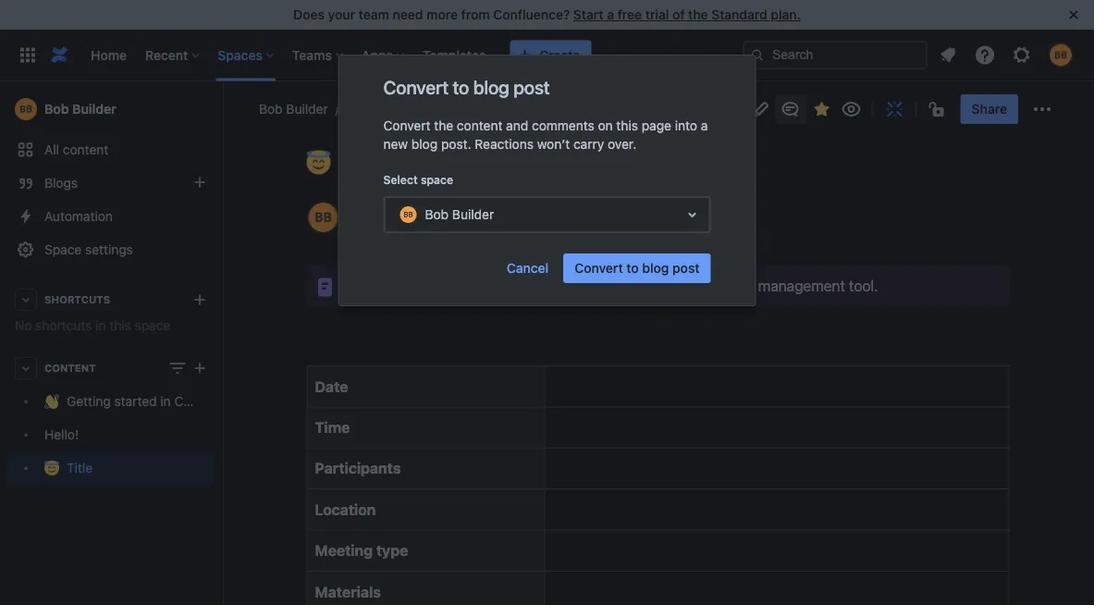 Task type: describe. For each thing, give the bounding box(es) containing it.
1 horizontal spatial builder
[[286, 101, 328, 117]]

post inside convert to blog post "button"
[[673, 260, 700, 276]]

many
[[583, 219, 611, 232]]

blogs
[[44, 175, 78, 191]]

1 horizontal spatial title
[[340, 143, 387, 174]]

post.
[[441, 136, 471, 152]]

this
[[344, 277, 372, 294]]

blogs link
[[7, 167, 215, 200]]

plan.
[[771, 7, 801, 22]]

all content link
[[7, 133, 215, 167]]

1 min read
[[446, 219, 500, 232]]

this inside button
[[692, 219, 712, 232]]

convert inside "button"
[[575, 260, 623, 276]]

no
[[15, 318, 32, 333]]

page inside convert the content and comments on this page into a new blog post. reactions won't carry over.
[[642, 118, 672, 133]]

convert the content and comments on this page into a new blog post. reactions won't carry over.
[[384, 118, 708, 152]]

new
[[384, 136, 408, 152]]

shortcuts button
[[7, 283, 215, 316]]

apps button
[[356, 40, 412, 70]]

cancel
[[507, 260, 549, 276]]

tree inside space element
[[7, 385, 243, 485]]

free
[[618, 7, 642, 22]]

date
[[315, 377, 348, 395]]

open image
[[681, 204, 704, 226]]

in for started
[[160, 394, 171, 409]]

all content
[[44, 142, 109, 157]]

type
[[376, 542, 408, 559]]

this inside convert the content and comments on this page into a new blog post. reactions won't carry over.
[[617, 118, 638, 133]]

a inside convert the content and comments on this page into a new blog post. reactions won't carry over.
[[701, 118, 708, 133]]

tool.
[[849, 277, 878, 294]]

convert to blog post inside "button"
[[575, 260, 700, 276]]

bob inside space element
[[44, 101, 69, 117]]

shortcuts
[[44, 294, 110, 306]]

is
[[438, 277, 448, 294]]

materials
[[315, 583, 381, 600]]

:innocent: image
[[307, 150, 331, 174]]

content button
[[7, 352, 215, 385]]

convert to blog post button
[[564, 254, 711, 283]]

automation link
[[7, 200, 215, 233]]

apps
[[362, 47, 393, 62]]

,
[[465, 201, 468, 214]]

select space
[[384, 173, 453, 186]]

confluence
[[174, 394, 243, 409]]

2 horizontal spatial bob
[[425, 207, 449, 222]]

shortcuts
[[35, 318, 92, 333]]

won't
[[537, 136, 570, 152]]

online
[[657, 277, 697, 294]]

create a blog image
[[189, 171, 211, 193]]

standard
[[712, 7, 768, 22]]

does your team need more from confluence? start a free trial of the standard plan.
[[293, 7, 801, 22]]

settings icon image
[[1011, 44, 1034, 66]]

comments
[[532, 118, 595, 133]]

convert for convert
[[384, 76, 449, 98]]

space element
[[0, 81, 243, 605]]

1 horizontal spatial bob builder link
[[259, 100, 328, 118]]

cancel button
[[496, 254, 560, 283]]

global element
[[11, 29, 743, 81]]

getting started in confluence link
[[7, 385, 243, 418]]

blog inside convert the content and comments on this page into a new blog post. reactions won't carry over.
[[412, 136, 438, 152]]

space settings
[[44, 242, 133, 257]]

from
[[461, 7, 490, 22]]

close image
[[1063, 4, 1085, 26]]

people
[[614, 219, 650, 232]]

unstar image
[[811, 98, 833, 120]]

blog inside "button"
[[642, 260, 669, 276]]

1 horizontal spatial bob builder
[[259, 101, 328, 117]]

see
[[535, 219, 555, 232]]

location
[[315, 501, 376, 518]]

Search field
[[743, 40, 928, 70]]

title inside title link
[[67, 460, 93, 476]]

page inside button
[[715, 219, 741, 232]]

hello!
[[44, 427, 79, 442]]

content
[[44, 362, 96, 374]]

viewed
[[653, 219, 689, 232]]

into
[[675, 118, 698, 133]]

and
[[506, 118, 529, 133]]

minutes
[[366, 219, 408, 232]]

all
[[44, 142, 59, 157]]

home
[[91, 47, 127, 62]]

no shortcuts in this space
[[15, 318, 170, 333]]

39
[[349, 219, 363, 232]]

getting started in confluence
[[67, 394, 243, 409]]

the inside convert the content and comments on this page into a new blog post. reactions won't carry over.
[[434, 118, 454, 133]]

an
[[637, 277, 653, 294]]

meeting
[[701, 277, 755, 294]]

trial
[[646, 7, 669, 22]]

select
[[384, 173, 418, 186]]

39 minutes ago
[[349, 219, 430, 232]]

, created
[[465, 201, 514, 214]]

2 horizontal spatial bob builder
[[425, 207, 494, 222]]

title link
[[7, 452, 215, 485]]



Task type: vqa. For each thing, say whether or not it's contained in the screenshot.
Space 'element'
yes



Task type: locate. For each thing, give the bounding box(es) containing it.
bob builder link
[[7, 91, 215, 128], [259, 100, 328, 118]]

0 horizontal spatial to
[[453, 76, 469, 98]]

need
[[393, 7, 423, 22]]

1 vertical spatial space
[[135, 318, 170, 333]]

tree
[[7, 385, 243, 485]]

1 vertical spatial blog
[[412, 136, 438, 152]]

0 horizontal spatial convert to blog post
[[384, 76, 550, 98]]

0 vertical spatial post
[[514, 76, 550, 98]]

read
[[476, 219, 500, 232]]

1 horizontal spatial post
[[673, 260, 700, 276]]

bob builder link up all content link
[[7, 91, 215, 128]]

your
[[328, 7, 355, 22]]

management
[[759, 277, 846, 294]]

1 horizontal spatial to
[[509, 277, 522, 294]]

0 horizontal spatial blog
[[412, 136, 438, 152]]

brought
[[452, 277, 505, 294]]

convert to blog post up an
[[575, 260, 700, 276]]

templates link
[[417, 40, 492, 70]]

1 vertical spatial page
[[715, 219, 741, 232]]

to inside "button"
[[627, 260, 639, 276]]

0 vertical spatial in
[[95, 318, 106, 333]]

on
[[598, 118, 613, 133]]

of
[[673, 7, 685, 22]]

this
[[617, 118, 638, 133], [692, 219, 712, 232], [109, 318, 131, 333]]

banner containing home
[[0, 29, 1095, 81]]

bob builder inside space element
[[44, 101, 116, 117]]

0 horizontal spatial in
[[95, 318, 106, 333]]

time
[[315, 418, 350, 436]]

how
[[558, 219, 580, 232]]

the
[[688, 7, 708, 22], [434, 118, 454, 133]]

0 vertical spatial title
[[340, 143, 387, 174]]

1 vertical spatial post
[[673, 260, 700, 276]]

0 horizontal spatial bob builder link
[[7, 91, 215, 128]]

0 horizontal spatial builder
[[72, 101, 116, 117]]

participants
[[315, 460, 401, 477]]

1 horizontal spatial page
[[715, 219, 741, 232]]

to down templates link
[[453, 76, 469, 98]]

the up the post.
[[434, 118, 454, 133]]

0 horizontal spatial space
[[135, 318, 170, 333]]

1 horizontal spatial space
[[421, 173, 453, 186]]

0 vertical spatial this
[[617, 118, 638, 133]]

to down cancel
[[509, 277, 522, 294]]

1 vertical spatial this
[[692, 219, 712, 232]]

convert down apps 'popup button'
[[384, 76, 449, 98]]

builder
[[72, 101, 116, 117], [286, 101, 328, 117], [452, 207, 494, 222]]

0 vertical spatial the
[[688, 7, 708, 22]]

2 vertical spatial convert
[[575, 260, 623, 276]]

2 horizontal spatial this
[[692, 219, 712, 232]]

1 vertical spatial in
[[160, 394, 171, 409]]

0 vertical spatial convert to blog post
[[384, 76, 550, 98]]

2 horizontal spatial blog
[[642, 260, 669, 276]]

0 vertical spatial by
[[389, 201, 402, 214]]

1 vertical spatial to
[[627, 260, 639, 276]]

the right 'of'
[[688, 7, 708, 22]]

in inside getting started in confluence link
[[160, 394, 171, 409]]

spaces button
[[212, 40, 281, 70]]

start a free trial of the standard plan. link
[[574, 7, 801, 22]]

:innocent: image
[[307, 150, 331, 174]]

convert inside convert the content and comments on this page into a new blog post. reactions won't carry over.
[[384, 118, 431, 133]]

0 horizontal spatial this
[[109, 318, 131, 333]]

1 vertical spatial title
[[67, 460, 93, 476]]

title right :innocent: icon
[[340, 143, 387, 174]]

confluence image
[[48, 44, 70, 66], [48, 44, 70, 66]]

in
[[95, 318, 106, 333], [160, 394, 171, 409]]

post up online
[[673, 260, 700, 276]]

hello! link
[[7, 418, 215, 452]]

title
[[340, 143, 387, 174], [67, 460, 93, 476]]

a right into
[[701, 118, 708, 133]]

2 vertical spatial this
[[109, 318, 131, 333]]

blog up and
[[473, 76, 509, 98]]

0 vertical spatial to
[[453, 76, 469, 98]]

getting
[[67, 394, 111, 409]]

see how many people viewed this page
[[535, 219, 741, 232]]

0 vertical spatial blog
[[473, 76, 509, 98]]

bob left the min at the left top of page
[[425, 207, 449, 222]]

panel note image
[[314, 276, 336, 298]]

you
[[526, 277, 550, 294]]

1 vertical spatial convert
[[384, 118, 431, 133]]

bob up the all
[[44, 101, 69, 117]]

team
[[359, 7, 389, 22]]

more
[[427, 7, 458, 22]]

does
[[293, 7, 325, 22]]

space
[[44, 242, 82, 257]]

bob builder link up :innocent: image
[[259, 100, 328, 118]]

builder inside space element
[[72, 101, 116, 117]]

0 horizontal spatial bob builder
[[44, 101, 116, 117]]

to
[[453, 76, 469, 98], [627, 260, 639, 276], [509, 277, 522, 294]]

0 vertical spatial convert
[[384, 76, 449, 98]]

convert up new at the top left
[[384, 118, 431, 133]]

title down hello!
[[67, 460, 93, 476]]

1 vertical spatial a
[[701, 118, 708, 133]]

1 horizontal spatial blog
[[473, 76, 509, 98]]

content
[[457, 118, 503, 133], [63, 142, 109, 157]]

spaces
[[218, 47, 263, 62]]

1 horizontal spatial this
[[617, 118, 638, 133]]

carry
[[574, 136, 604, 152]]

template
[[376, 277, 434, 294]]

convert for select
[[384, 118, 431, 133]]

content inside convert the content and comments on this page into a new blog post. reactions won't carry over.
[[457, 118, 503, 133]]

a
[[607, 7, 614, 22], [701, 118, 708, 133]]

blog up an
[[642, 260, 669, 276]]

0 vertical spatial page
[[642, 118, 672, 133]]

1 vertical spatial content
[[63, 142, 109, 157]]

edit this page image
[[750, 98, 772, 120]]

0 horizontal spatial title
[[67, 460, 93, 476]]

created
[[471, 201, 511, 214]]

meeting type
[[315, 542, 408, 559]]

0 horizontal spatial a
[[607, 7, 614, 22]]

0 vertical spatial content
[[457, 118, 503, 133]]

1 horizontal spatial a
[[701, 118, 708, 133]]

2 horizontal spatial builder
[[452, 207, 494, 222]]

automation
[[44, 209, 113, 224]]

reactions
[[475, 136, 534, 152]]

page right open image
[[715, 219, 741, 232]]

2 horizontal spatial to
[[627, 260, 639, 276]]

blog right new at the top left
[[412, 136, 438, 152]]

convert
[[384, 76, 449, 98], [384, 118, 431, 133], [575, 260, 623, 276]]

owned by
[[349, 201, 405, 214]]

bob down spaces popup button
[[259, 101, 283, 117]]

in down the shortcuts dropdown button on the left
[[95, 318, 106, 333]]

0 horizontal spatial bob
[[44, 101, 69, 117]]

0 horizontal spatial the
[[434, 118, 454, 133]]

search image
[[750, 48, 765, 62]]

min
[[454, 219, 473, 232]]

a left free
[[607, 7, 614, 22]]

0 vertical spatial a
[[607, 7, 614, 22]]

1 horizontal spatial the
[[688, 7, 708, 22]]

2 vertical spatial blog
[[642, 260, 669, 276]]

convert to blog post
[[384, 76, 550, 98], [575, 260, 700, 276]]

owned
[[349, 201, 386, 214]]

see how many people viewed this page button
[[517, 217, 741, 235]]

convert up "meetical,"
[[575, 260, 623, 276]]

start
[[574, 7, 604, 22]]

this template is brought to you by meetical, an online meeting management tool.
[[344, 277, 878, 294]]

this right viewed
[[692, 219, 712, 232]]

1 horizontal spatial bob
[[259, 101, 283, 117]]

0 vertical spatial space
[[421, 173, 453, 186]]

Select space text field
[[397, 205, 401, 224]]

tree containing getting started in confluence
[[7, 385, 243, 485]]

started
[[114, 394, 157, 409]]

1 horizontal spatial content
[[457, 118, 503, 133]]

content right the all
[[63, 142, 109, 157]]

space
[[421, 173, 453, 186], [135, 318, 170, 333]]

space down the shortcuts dropdown button on the left
[[135, 318, 170, 333]]

space right the select
[[421, 173, 453, 186]]

1 horizontal spatial in
[[160, 394, 171, 409]]

1 horizontal spatial convert to blog post
[[575, 260, 700, 276]]

1 vertical spatial convert to blog post
[[575, 260, 700, 276]]

confluence?
[[494, 7, 570, 22]]

templates
[[423, 47, 486, 62]]

content inside space element
[[63, 142, 109, 157]]

meeting
[[315, 542, 373, 559]]

meetical,
[[573, 277, 634, 294]]

this inside space element
[[109, 318, 131, 333]]

post
[[514, 76, 550, 98], [673, 260, 700, 276]]

2 vertical spatial to
[[509, 277, 522, 294]]

post up and
[[514, 76, 550, 98]]

1 vertical spatial the
[[434, 118, 454, 133]]

content up the post.
[[457, 118, 503, 133]]

page left into
[[642, 118, 672, 133]]

0 horizontal spatial by
[[389, 201, 402, 214]]

this up the over.
[[617, 118, 638, 133]]

1 vertical spatial by
[[553, 277, 570, 294]]

ago
[[411, 219, 430, 232]]

banner
[[0, 29, 1095, 81]]

space settings link
[[7, 233, 215, 266]]

in for shortcuts
[[95, 318, 106, 333]]

bob
[[44, 101, 69, 117], [259, 101, 283, 117], [425, 207, 449, 222]]

0 horizontal spatial content
[[63, 142, 109, 157]]

this down the shortcuts dropdown button on the left
[[109, 318, 131, 333]]

by right you in the top of the page
[[553, 277, 570, 294]]

in right "started"
[[160, 394, 171, 409]]

settings
[[85, 242, 133, 257]]

0 horizontal spatial post
[[514, 76, 550, 98]]

1
[[446, 219, 451, 232]]

0 horizontal spatial page
[[642, 118, 672, 133]]

1 horizontal spatial by
[[553, 277, 570, 294]]

convert to blog post down templates link
[[384, 76, 550, 98]]

by up 39 minutes ago
[[389, 201, 402, 214]]

over.
[[608, 136, 637, 152]]

to up an
[[627, 260, 639, 276]]



